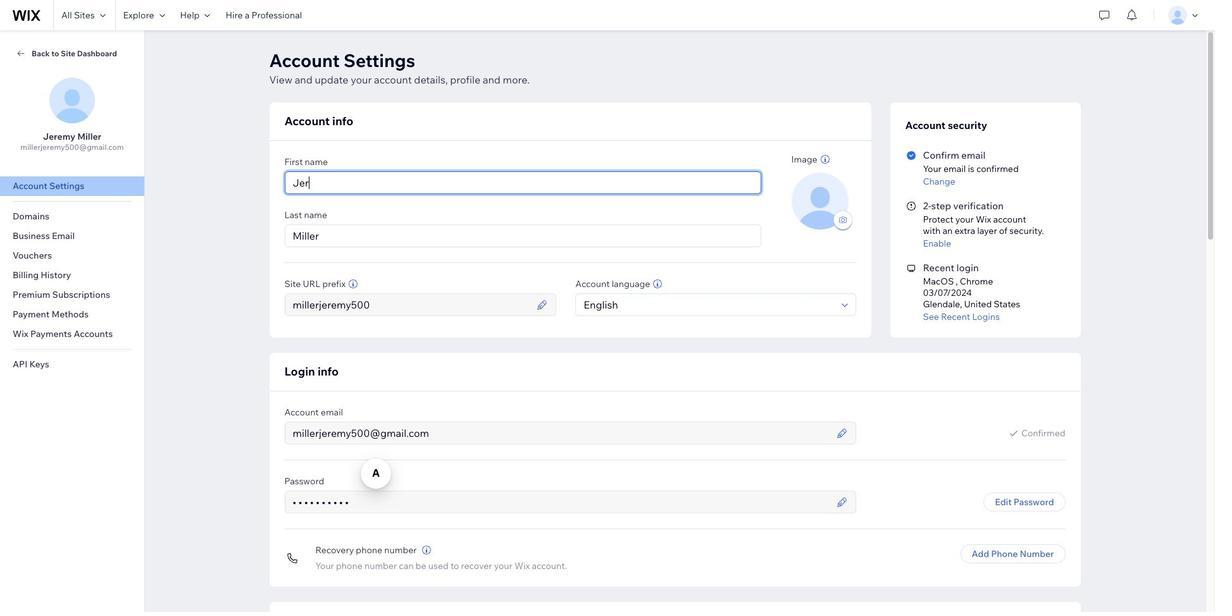 Task type: vqa. For each thing, say whether or not it's contained in the screenshot.
TEXT BOX
yes



Task type: locate. For each thing, give the bounding box(es) containing it.
Enter your first name. text field
[[289, 172, 757, 194]]

Enter your last name. text field
[[289, 225, 757, 247]]

avatar element
[[792, 173, 849, 230]]

None field
[[580, 294, 838, 316]]

Email address text field
[[289, 423, 833, 444]]

None text field
[[289, 492, 833, 514]]



Task type: describe. For each thing, give the bounding box(es) containing it.
sidebar element
[[0, 30, 145, 613]]

avatar image
[[792, 173, 849, 230]]

Choose an account name text field
[[289, 294, 533, 316]]



